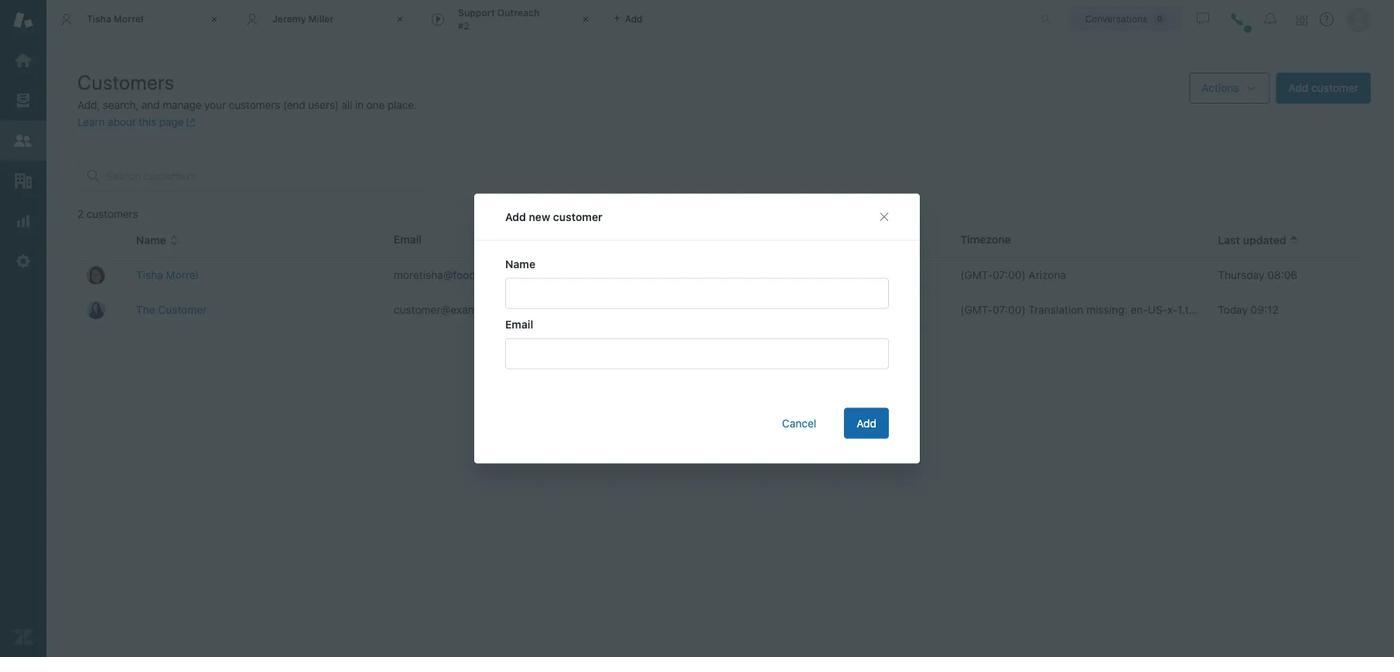 Task type: describe. For each thing, give the bounding box(es) containing it.
1 vertical spatial morrel
[[166, 269, 198, 282]]

conversations button
[[1069, 7, 1183, 31]]

learn
[[77, 116, 105, 128]]

get help image
[[1320, 12, 1334, 26]]

manage
[[163, 99, 202, 111]]

close modal image
[[878, 211, 891, 223]]

your
[[204, 99, 226, 111]]

conversations
[[1086, 14, 1148, 24]]

1 vertical spatial customers
[[87, 208, 138, 221]]

new_customer
[[655, 270, 711, 279]]

cancel
[[782, 417, 817, 430]]

one
[[367, 99, 385, 111]]

(opens in a new tab) image
[[184, 118, 196, 127]]

moretisha@foodlez.com
[[394, 269, 515, 282]]

customers add, search, and manage your customers (end users) all in one place.
[[77, 70, 417, 111]]

learn about this page
[[77, 116, 184, 128]]

and
[[141, 99, 160, 111]]

+1 more button
[[773, 268, 813, 282]]

1.txt.timezone.america_los_angeles
[[1178, 304, 1356, 317]]

name inside add new customer 'dialog'
[[505, 258, 536, 271]]

the customer
[[136, 304, 207, 317]]

customers inside customers add, search, and manage your customers (end users) all in one place.
[[229, 99, 280, 111]]

about
[[108, 116, 136, 128]]

Search customers field
[[106, 170, 416, 183]]

tab containing support outreach
[[418, 0, 604, 39]]

(end
[[283, 99, 305, 111]]

tisha morrel link
[[136, 269, 198, 282]]

search,
[[103, 99, 139, 111]]

customer
[[158, 304, 207, 317]]

support outreach #2
[[458, 7, 540, 31]]

2
[[77, 208, 84, 221]]

thursday
[[1218, 269, 1265, 282]]

last updated button
[[1218, 234, 1299, 248]]

Name field
[[505, 278, 889, 309]]

tabs tab list
[[46, 0, 1025, 39]]

customer inside button
[[1312, 82, 1359, 94]]

07:00) for arizona
[[993, 269, 1026, 282]]

name inside 'button'
[[136, 234, 166, 247]]

outreach
[[498, 7, 540, 18]]

-
[[652, 302, 657, 315]]

+1
[[773, 268, 784, 281]]

jeremy
[[272, 13, 306, 24]]

place.
[[388, 99, 417, 111]]

tisha morrel inside tisha morrel tab
[[87, 13, 144, 24]]

learn about this page link
[[77, 116, 196, 128]]

1 horizontal spatial add
[[857, 417, 877, 430]]

1 vertical spatial tisha morrel
[[136, 269, 198, 282]]

thursday 08:06
[[1218, 269, 1298, 282]]

name button
[[136, 234, 179, 248]]

organizations image
[[13, 171, 33, 191]]

close image for jeremy miller
[[392, 12, 408, 27]]

customer@example.com
[[394, 303, 517, 316]]

updated
[[1244, 234, 1287, 247]]

zendesk products image
[[1297, 15, 1308, 26]]

add button
[[845, 408, 889, 439]]

missing:
[[1087, 304, 1128, 317]]

arizona
[[1029, 269, 1067, 282]]

jeremy miller tab
[[232, 0, 418, 39]]

more
[[787, 268, 813, 281]]

x-
[[1168, 304, 1178, 317]]

(gmt- for (gmt-07:00) arizona
[[961, 269, 993, 282]]

(gmt- for (gmt-07:00) translation missing: en-us-x-1.txt.timezone.america_los_angeles
[[961, 304, 993, 317]]

09:12
[[1251, 304, 1279, 317]]

tisha inside tab
[[87, 13, 111, 24]]



Task type: locate. For each thing, give the bounding box(es) containing it.
07:00)
[[993, 269, 1026, 282], [993, 304, 1026, 317]]

get started image
[[13, 50, 33, 70]]

2 horizontal spatial close image
[[578, 12, 594, 27]]

close image inside tisha morrel tab
[[207, 12, 222, 27]]

tisha morrel up customers at the left top of page
[[87, 13, 144, 24]]

customer
[[1312, 82, 1359, 94], [553, 211, 603, 223]]

email
[[505, 318, 534, 331]]

0 horizontal spatial tisha
[[87, 13, 111, 24]]

2 horizontal spatial add
[[1289, 82, 1309, 94]]

1 07:00) from the top
[[993, 269, 1026, 282]]

1 horizontal spatial name
[[505, 258, 536, 271]]

1 vertical spatial (gmt-
[[961, 304, 993, 317]]

07:00) for translation
[[993, 304, 1026, 317]]

name up unverified email image
[[505, 258, 536, 271]]

last updated
[[1218, 234, 1287, 247]]

customers
[[77, 70, 175, 94]]

brickmortar
[[720, 270, 766, 279]]

views image
[[13, 91, 33, 111]]

add,
[[77, 99, 100, 111]]

add left new
[[505, 211, 526, 223]]

1 horizontal spatial customers
[[229, 99, 280, 111]]

users)
[[308, 99, 339, 111]]

add down the zendesk products icon
[[1289, 82, 1309, 94]]

2 07:00) from the top
[[993, 304, 1026, 317]]

(gmt-
[[961, 269, 993, 282], [961, 304, 993, 317]]

1 horizontal spatial morrel
[[166, 269, 198, 282]]

1 vertical spatial add
[[505, 211, 526, 223]]

0 horizontal spatial name
[[136, 234, 166, 247]]

1 vertical spatial 07:00)
[[993, 304, 1026, 317]]

07:00) left arizona
[[993, 269, 1026, 282]]

tab
[[418, 0, 604, 39]]

(gmt- left arizona
[[961, 269, 993, 282]]

0 horizontal spatial close image
[[207, 12, 222, 27]]

us-
[[1148, 304, 1168, 317]]

reporting image
[[13, 211, 33, 231]]

customer right new
[[553, 211, 603, 223]]

customers image
[[13, 131, 33, 151]]

1 vertical spatial name
[[505, 258, 536, 271]]

zendesk support image
[[13, 10, 33, 30]]

add
[[1289, 82, 1309, 94], [505, 211, 526, 223], [857, 417, 877, 430]]

1 horizontal spatial customer
[[1312, 82, 1359, 94]]

tisha morrel up the customer link
[[136, 269, 198, 282]]

0 vertical spatial (gmt-
[[961, 269, 993, 282]]

miller
[[309, 13, 334, 24]]

0 vertical spatial customer
[[1312, 82, 1359, 94]]

this
[[139, 116, 156, 128]]

zendesk image
[[13, 628, 33, 648]]

close image inside jeremy miller tab
[[392, 12, 408, 27]]

2 vertical spatial add
[[857, 417, 877, 430]]

add customer button
[[1277, 73, 1372, 104]]

07:00) down (gmt-07:00) arizona
[[993, 304, 1026, 317]]

translation
[[1029, 304, 1084, 317]]

close image left jeremy
[[207, 12, 222, 27]]

morrel
[[114, 13, 144, 24], [166, 269, 198, 282]]

0 vertical spatial add
[[1289, 82, 1309, 94]]

tisha up the
[[136, 269, 163, 282]]

last
[[1218, 234, 1241, 247]]

the
[[136, 304, 155, 317]]

add new customer
[[505, 211, 603, 223]]

2 (gmt- from the top
[[961, 304, 993, 317]]

customer inside 'dialog'
[[553, 211, 603, 223]]

cancel button
[[770, 408, 829, 439]]

add new customer dialog
[[474, 194, 920, 464]]

brickmortar +1 more
[[720, 268, 813, 281]]

support
[[458, 7, 495, 18]]

morrel up customer
[[166, 269, 198, 282]]

0 horizontal spatial customers
[[87, 208, 138, 221]]

2 customers
[[77, 208, 138, 221]]

in
[[355, 99, 364, 111]]

customers
[[229, 99, 280, 111], [87, 208, 138, 221]]

today
[[1218, 304, 1248, 317]]

0 vertical spatial name
[[136, 234, 166, 247]]

0 horizontal spatial add
[[505, 211, 526, 223]]

customers right your
[[229, 99, 280, 111]]

en-
[[1131, 304, 1148, 317]]

name
[[136, 234, 166, 247], [505, 258, 536, 271]]

1 vertical spatial customer
[[553, 211, 603, 223]]

1 (gmt- from the top
[[961, 269, 993, 282]]

0 horizontal spatial morrel
[[114, 13, 144, 24]]

tisha morrel tab
[[46, 0, 232, 39]]

tisha morrel
[[87, 13, 144, 24], [136, 269, 198, 282]]

1 close image from the left
[[207, 12, 222, 27]]

morrel up customers at the left top of page
[[114, 13, 144, 24]]

0 vertical spatial tisha
[[87, 13, 111, 24]]

name up tisha morrel link
[[136, 234, 166, 247]]

tisha up customers at the left top of page
[[87, 13, 111, 24]]

0 vertical spatial 07:00)
[[993, 269, 1026, 282]]

today 09:12
[[1218, 304, 1279, 317]]

0 vertical spatial customers
[[229, 99, 280, 111]]

all
[[342, 99, 352, 111]]

(gmt- down (gmt-07:00) arizona
[[961, 304, 993, 317]]

close image left #2
[[392, 12, 408, 27]]

admin image
[[13, 252, 33, 272]]

1 horizontal spatial tisha
[[136, 269, 163, 282]]

main element
[[0, 0, 46, 658]]

customer down get help icon
[[1312, 82, 1359, 94]]

3 close image from the left
[[578, 12, 594, 27]]

Email field
[[505, 339, 889, 370]]

add right cancel on the right
[[857, 417, 877, 430]]

unverified email image
[[525, 305, 537, 317]]

0 vertical spatial tisha morrel
[[87, 13, 144, 24]]

#2
[[458, 20, 470, 31]]

2 close image from the left
[[392, 12, 408, 27]]

(gmt-07:00) translation missing: en-us-x-1.txt.timezone.america_los_angeles
[[961, 304, 1356, 317]]

page
[[159, 116, 184, 128]]

tisha
[[87, 13, 111, 24], [136, 269, 163, 282]]

add customer
[[1289, 82, 1359, 94]]

(gmt-07:00) arizona
[[961, 269, 1067, 282]]

close image for tisha morrel
[[207, 12, 222, 27]]

add for new
[[505, 211, 526, 223]]

morrel inside tab
[[114, 13, 144, 24]]

0 vertical spatial morrel
[[114, 13, 144, 24]]

1 vertical spatial tisha
[[136, 269, 163, 282]]

add for customer
[[1289, 82, 1309, 94]]

the customer link
[[136, 304, 207, 317]]

0 horizontal spatial customer
[[553, 211, 603, 223]]

1 horizontal spatial close image
[[392, 12, 408, 27]]

jeremy miller
[[272, 13, 334, 24]]

new
[[529, 211, 551, 223]]

close image
[[207, 12, 222, 27], [392, 12, 408, 27], [578, 12, 594, 27]]

close image right outreach
[[578, 12, 594, 27]]

08:06
[[1268, 269, 1298, 282]]

customers right 2
[[87, 208, 138, 221]]



Task type: vqa. For each thing, say whether or not it's contained in the screenshot.
(GMT-07:00) Translation missing: en-US-x-1.txt.timezone.america_los_angeles
yes



